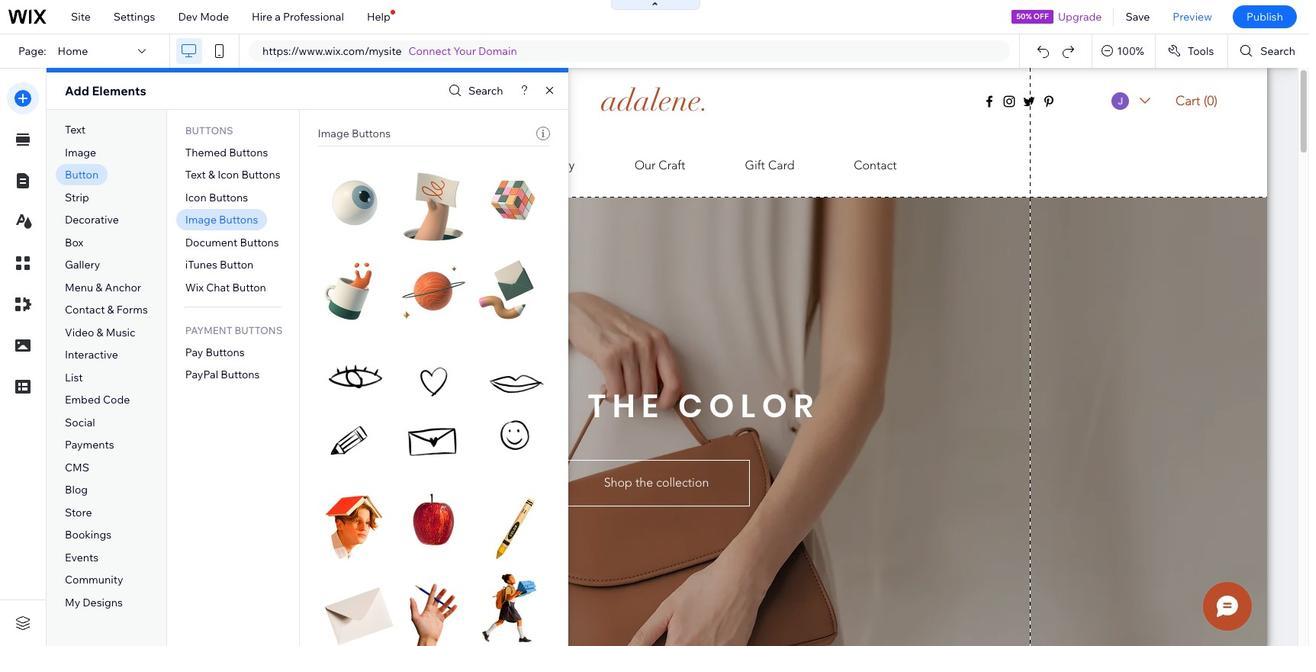 Task type: locate. For each thing, give the bounding box(es) containing it.
icon down themed buttons
[[218, 168, 239, 182]]

& for video
[[97, 326, 103, 339]]

save button
[[1114, 0, 1161, 34]]

1 horizontal spatial icon
[[218, 168, 239, 182]]

social
[[65, 416, 95, 429]]

1 vertical spatial text
[[185, 168, 206, 182]]

add
[[65, 83, 89, 98]]

wix chat button
[[185, 281, 266, 294]]

forms
[[117, 303, 148, 317]]

text down themed
[[185, 168, 206, 182]]

community
[[65, 573, 123, 587]]

icon buttons
[[185, 191, 248, 204]]

1 vertical spatial image buttons
[[185, 213, 258, 227]]

text & icon buttons
[[185, 168, 280, 182]]

& for text
[[208, 168, 215, 182]]

2 horizontal spatial image
[[318, 127, 349, 140]]

embed code
[[65, 393, 130, 407]]

wix
[[185, 281, 204, 294]]

& left 'forms'
[[107, 303, 114, 317]]

my
[[65, 596, 80, 610]]

1 horizontal spatial image buttons
[[318, 127, 391, 140]]

preview button
[[1161, 0, 1224, 34]]

https://www.wix.com/mysite connect your domain
[[262, 44, 517, 58]]

text for text
[[65, 123, 86, 137]]

payment
[[185, 324, 232, 336]]

search
[[1261, 44, 1295, 58], [468, 84, 503, 98]]

0 horizontal spatial text
[[65, 123, 86, 137]]

0 horizontal spatial search button
[[445, 80, 503, 102]]

dev
[[178, 10, 198, 24]]

buttons
[[185, 124, 233, 136], [352, 127, 391, 140], [229, 145, 268, 159], [241, 168, 280, 182], [209, 191, 248, 204], [219, 213, 258, 227], [240, 236, 279, 249], [235, 324, 283, 336], [206, 345, 245, 359], [221, 368, 260, 382]]

1 horizontal spatial search button
[[1229, 34, 1309, 68]]

search button down the publish button
[[1229, 34, 1309, 68]]

0 horizontal spatial image buttons
[[185, 213, 258, 227]]

site
[[71, 10, 91, 24]]

button right 'chat'
[[232, 281, 266, 294]]

0 vertical spatial image buttons
[[318, 127, 391, 140]]

decorative
[[65, 213, 119, 227]]

mode
[[200, 10, 229, 24]]

themed
[[185, 145, 227, 159]]

gallery
[[65, 258, 100, 272]]

0 horizontal spatial icon
[[185, 191, 207, 204]]

connect
[[409, 44, 451, 58]]

events
[[65, 551, 99, 565]]

box
[[65, 236, 83, 249]]

interactive
[[65, 348, 118, 362]]

button
[[65, 168, 99, 182], [220, 258, 254, 272], [232, 281, 266, 294]]

image buttons
[[318, 127, 391, 140], [185, 213, 258, 227]]

search down publish
[[1261, 44, 1295, 58]]

search down domain
[[468, 84, 503, 98]]

icon
[[218, 168, 239, 182], [185, 191, 207, 204]]

pay
[[185, 345, 203, 359]]

document buttons
[[185, 236, 279, 249]]

text
[[65, 123, 86, 137], [185, 168, 206, 182]]

0 vertical spatial search button
[[1229, 34, 1309, 68]]

tools button
[[1156, 34, 1228, 68]]

1 vertical spatial search
[[468, 84, 503, 98]]

themed buttons
[[185, 145, 268, 159]]

0 vertical spatial icon
[[218, 168, 239, 182]]

icon down text & icon buttons
[[185, 191, 207, 204]]

image
[[318, 127, 349, 140], [65, 145, 96, 159], [185, 213, 217, 227]]

0 horizontal spatial search
[[468, 84, 503, 98]]

1 horizontal spatial text
[[185, 168, 206, 182]]

& right video
[[97, 326, 103, 339]]

code
[[103, 393, 130, 407]]

search button down your
[[445, 80, 503, 102]]

search button
[[1229, 34, 1309, 68], [445, 80, 503, 102]]

contact & forms
[[65, 303, 148, 317]]

2 vertical spatial button
[[232, 281, 266, 294]]

&
[[208, 168, 215, 182], [96, 281, 103, 294], [107, 303, 114, 317], [97, 326, 103, 339]]

50% off
[[1016, 11, 1049, 21]]

button up the strip
[[65, 168, 99, 182]]

50%
[[1016, 11, 1032, 21]]

payment buttons
[[185, 324, 283, 336]]

& up icon buttons
[[208, 168, 215, 182]]

& right the menu
[[96, 281, 103, 294]]

text down add
[[65, 123, 86, 137]]

button down document buttons
[[220, 258, 254, 272]]

0 vertical spatial search
[[1261, 44, 1295, 58]]

0 vertical spatial text
[[65, 123, 86, 137]]

1 vertical spatial image
[[65, 145, 96, 159]]

1 horizontal spatial image
[[185, 213, 217, 227]]



Task type: describe. For each thing, give the bounding box(es) containing it.
music
[[106, 326, 135, 339]]

strip
[[65, 191, 89, 204]]

1 vertical spatial search button
[[445, 80, 503, 102]]

contact
[[65, 303, 105, 317]]

itunes
[[185, 258, 217, 272]]

your
[[454, 44, 476, 58]]

0 vertical spatial button
[[65, 168, 99, 182]]

elements
[[92, 83, 146, 98]]

& for contact
[[107, 303, 114, 317]]

designs
[[83, 596, 123, 610]]

paypal
[[185, 368, 218, 382]]

tools
[[1188, 44, 1214, 58]]

hire
[[252, 10, 272, 24]]

2 vertical spatial image
[[185, 213, 217, 227]]

help
[[367, 10, 390, 24]]

save
[[1126, 10, 1150, 24]]

1 vertical spatial button
[[220, 258, 254, 272]]

list
[[65, 371, 83, 384]]

chat
[[206, 281, 230, 294]]

& for menu
[[96, 281, 103, 294]]

0 horizontal spatial image
[[65, 145, 96, 159]]

add elements
[[65, 83, 146, 98]]

my designs
[[65, 596, 123, 610]]

cms
[[65, 461, 89, 474]]

upgrade
[[1058, 10, 1102, 24]]

itunes button
[[185, 258, 254, 272]]

a
[[275, 10, 281, 24]]

0 vertical spatial image
[[318, 127, 349, 140]]

document
[[185, 236, 238, 249]]

anchor
[[105, 281, 141, 294]]

1 vertical spatial icon
[[185, 191, 207, 204]]

100% button
[[1093, 34, 1155, 68]]

hire a professional
[[252, 10, 344, 24]]

preview
[[1173, 10, 1212, 24]]

video
[[65, 326, 94, 339]]

https://www.wix.com/mysite
[[262, 44, 402, 58]]

pay buttons
[[185, 345, 245, 359]]

publish
[[1247, 10, 1283, 24]]

text for text & icon buttons
[[185, 168, 206, 182]]

professional
[[283, 10, 344, 24]]

menu & anchor
[[65, 281, 141, 294]]

embed
[[65, 393, 101, 407]]

off
[[1034, 11, 1049, 21]]

video & music
[[65, 326, 135, 339]]

blog
[[65, 483, 88, 497]]

1 horizontal spatial search
[[1261, 44, 1295, 58]]

paypal buttons
[[185, 368, 260, 382]]

publish button
[[1233, 5, 1297, 28]]

payments
[[65, 438, 114, 452]]

bookings
[[65, 528, 112, 542]]

home
[[58, 44, 88, 58]]

dev mode
[[178, 10, 229, 24]]

store
[[65, 506, 92, 520]]

domain
[[478, 44, 517, 58]]

menu
[[65, 281, 93, 294]]

settings
[[114, 10, 155, 24]]

100%
[[1117, 44, 1144, 58]]



Task type: vqa. For each thing, say whether or not it's contained in the screenshot.
the "can"
no



